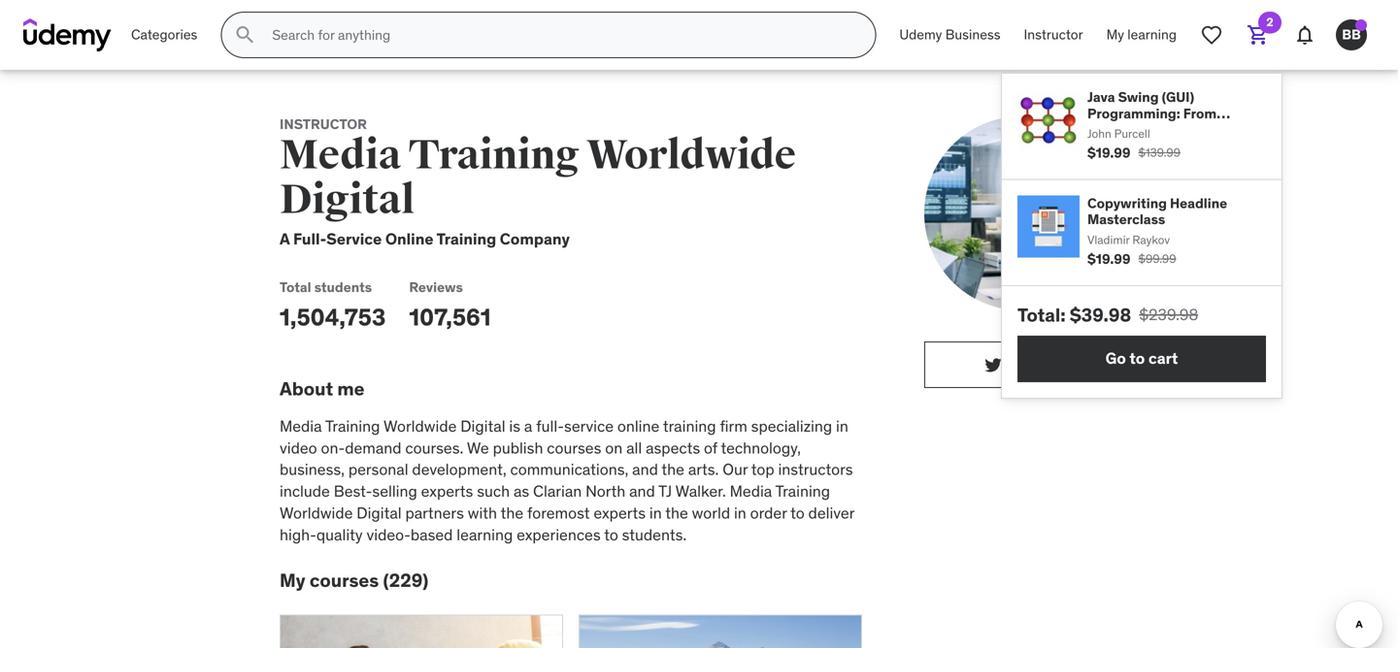 Task type: locate. For each thing, give the bounding box(es) containing it.
0 vertical spatial instructor
[[1024, 26, 1084, 43]]

raykov
[[1133, 233, 1171, 248]]

worldwide
[[587, 130, 796, 180], [384, 417, 457, 437], [280, 504, 353, 524]]

is
[[509, 417, 521, 437]]

the down tj
[[666, 504, 689, 524]]

digital up service
[[280, 175, 415, 225]]

learning
[[1128, 26, 1177, 43], [457, 525, 513, 545]]

aspects
[[646, 438, 701, 458]]

1 horizontal spatial instructor
[[1024, 26, 1084, 43]]

experts down development,
[[421, 482, 473, 502]]

my courses (229)
[[280, 569, 429, 592]]

2
[[1267, 15, 1274, 30]]

go to cart
[[1106, 349, 1179, 369]]

personal
[[349, 460, 409, 480]]

a
[[280, 229, 290, 249]]

specializing
[[752, 417, 833, 437]]

1,504,753
[[280, 303, 386, 332]]

1 vertical spatial my
[[280, 569, 306, 592]]

0 vertical spatial worldwide
[[587, 130, 796, 180]]

in left "order"
[[734, 504, 747, 524]]

0 horizontal spatial instructor
[[280, 116, 367, 133]]

my down high-
[[280, 569, 306, 592]]

udemy
[[900, 26, 943, 43]]

north
[[586, 482, 626, 502]]

instructor link
[[1013, 12, 1095, 58]]

1 vertical spatial instructor
[[280, 116, 367, 133]]

total
[[280, 279, 311, 296]]

learning up swing
[[1128, 26, 1177, 43]]

0 horizontal spatial in
[[650, 504, 662, 524]]

in up the students.
[[650, 504, 662, 524]]

1 horizontal spatial worldwide
[[384, 417, 457, 437]]

training down instructors
[[776, 482, 831, 502]]

$19.99 down john
[[1088, 144, 1131, 162]]

0 horizontal spatial learning
[[457, 525, 513, 545]]

media up the video
[[280, 417, 322, 437]]

small image
[[984, 356, 1003, 375]]

1 $19.99 from the top
[[1088, 144, 1131, 162]]

1 horizontal spatial in
[[734, 504, 747, 524]]

total: $39.98 $239.98
[[1018, 303, 1199, 327]]

partners
[[406, 504, 464, 524]]

courses
[[547, 438, 602, 458], [310, 569, 379, 592]]

programming:
[[1088, 105, 1181, 122]]

$19.99
[[1088, 144, 1131, 162], [1088, 250, 1131, 268]]

john
[[1088, 126, 1112, 141]]

to right "order"
[[791, 504, 805, 524]]

0 vertical spatial my
[[1107, 26, 1125, 43]]

to left the students.
[[604, 525, 619, 545]]

in
[[836, 417, 849, 437], [650, 504, 662, 524], [734, 504, 747, 524]]

full-
[[293, 229, 327, 249]]

0 vertical spatial $19.99
[[1088, 144, 1131, 162]]

1 horizontal spatial courses
[[547, 438, 602, 458]]

$39.98
[[1070, 303, 1132, 327]]

courses up communications,
[[547, 438, 602, 458]]

training
[[409, 130, 580, 180], [437, 229, 497, 249], [325, 417, 380, 437], [776, 482, 831, 502]]

media inside instructor media training worldwide digital a full-service online training company
[[280, 130, 401, 180]]

0 horizontal spatial experts
[[421, 482, 473, 502]]

copywriting headline masterclass link
[[1088, 195, 1259, 228]]

experts down the north
[[594, 504, 646, 524]]

instructor inside instructor link
[[1024, 26, 1084, 43]]

digital up we
[[461, 417, 506, 437]]

my right instructor link
[[1107, 26, 1125, 43]]

(gui)
[[1162, 88, 1195, 106]]

service
[[564, 417, 614, 437]]

0 horizontal spatial worldwide
[[280, 504, 353, 524]]

1 vertical spatial learning
[[457, 525, 513, 545]]

learning inside media training worldwide digital is a full-service online training firm specializing in video on-demand courses. we publish courses on all aspects of technology, business, personal development, communications, and the arts. our top instructors include best-selling experts such as clarian north and tj walker. media training worldwide digital partners with the foremost experts in the world in order to deliver high-quality video-based learning experiences to students.
[[457, 525, 513, 545]]

video
[[280, 438, 317, 458]]

world
[[692, 504, 731, 524]]

headline
[[1171, 195, 1228, 212]]

0 horizontal spatial my
[[280, 569, 306, 592]]

high-
[[280, 525, 317, 545]]

0 vertical spatial courses
[[547, 438, 602, 458]]

2 vertical spatial worldwide
[[280, 504, 353, 524]]

a
[[525, 417, 533, 437]]

digital up video-
[[357, 504, 402, 524]]

1 vertical spatial $19.99
[[1088, 250, 1131, 268]]

tj
[[659, 482, 672, 502]]

courses inside media training worldwide digital is a full-service online training firm specializing in video on-demand courses. we publish courses on all aspects of technology, business, personal development, communications, and the arts. our top instructors include best-selling experts such as clarian north and tj walker. media training worldwide digital partners with the foremost experts in the world in order to deliver high-quality video-based learning experiences to students.
[[547, 438, 602, 458]]

courses down quality
[[310, 569, 379, 592]]

my
[[1107, 26, 1125, 43], [280, 569, 306, 592]]

learning down the with
[[457, 525, 513, 545]]

media down top
[[730, 482, 773, 502]]

2 horizontal spatial in
[[836, 417, 849, 437]]

1 vertical spatial worldwide
[[384, 417, 457, 437]]

2 link
[[1236, 12, 1282, 58]]

clarian
[[533, 482, 582, 502]]

bb link
[[1329, 12, 1376, 58]]

business,
[[280, 460, 345, 480]]

1 horizontal spatial my
[[1107, 26, 1125, 43]]

0 vertical spatial digital
[[280, 175, 415, 225]]

on
[[605, 438, 623, 458]]

courses.
[[406, 438, 464, 458]]

to right the go
[[1130, 349, 1146, 369]]

experts
[[421, 482, 473, 502], [594, 504, 646, 524]]

all
[[627, 438, 642, 458]]

copywriting headline masterclass vladimir raykov $19.99 $99.99
[[1088, 195, 1228, 268]]

about me
[[280, 377, 365, 401]]

video-
[[367, 525, 411, 545]]

and down all
[[633, 460, 659, 480]]

1 horizontal spatial experts
[[594, 504, 646, 524]]

experiences
[[517, 525, 601, 545]]

instructor inside instructor media training worldwide digital a full-service online training company
[[280, 116, 367, 133]]

shopping cart with 2 items image
[[1247, 23, 1271, 47]]

1 vertical spatial courses
[[310, 569, 379, 592]]

2 $19.99 from the top
[[1088, 250, 1131, 268]]

swing
[[1119, 88, 1159, 106]]

the
[[662, 460, 685, 480], [501, 504, 524, 524], [666, 504, 689, 524]]

and left tj
[[630, 482, 656, 502]]

0 vertical spatial learning
[[1128, 26, 1177, 43]]

training up company
[[409, 130, 580, 180]]

2 horizontal spatial worldwide
[[587, 130, 796, 180]]

online
[[385, 229, 434, 249]]

the down as
[[501, 504, 524, 524]]

my learning
[[1107, 26, 1177, 43]]

digital
[[280, 175, 415, 225], [461, 417, 506, 437], [357, 504, 402, 524]]

twitter
[[1007, 355, 1060, 375]]

service
[[327, 229, 382, 249]]

to up '$139.99'
[[1150, 121, 1163, 139]]

you have alerts image
[[1356, 19, 1368, 31]]

$19.99 inside copywriting headline masterclass vladimir raykov $19.99 $99.99
[[1088, 250, 1131, 268]]

communications,
[[511, 460, 629, 480]]

udemy image
[[23, 18, 112, 51]]

media up service
[[280, 130, 401, 180]]

categories button
[[119, 12, 209, 58]]

in right specializing
[[836, 417, 849, 437]]

$19.99 down 'vladimir'
[[1088, 250, 1131, 268]]

submit search image
[[233, 23, 257, 47]]

of
[[704, 438, 718, 458]]

1 vertical spatial and
[[630, 482, 656, 502]]

0 vertical spatial experts
[[421, 482, 473, 502]]

0 vertical spatial media
[[280, 130, 401, 180]]

media
[[280, 130, 401, 180], [280, 417, 322, 437], [730, 482, 773, 502]]



Task type: describe. For each thing, give the bounding box(es) containing it.
training up "on-"
[[325, 417, 380, 437]]

from
[[1184, 105, 1217, 122]]

training right the online
[[437, 229, 497, 249]]

java swing (gui) programming: from beginner to expert
[[1088, 88, 1217, 139]]

$139.99
[[1139, 145, 1181, 160]]

me
[[337, 377, 365, 401]]

2 vertical spatial digital
[[357, 504, 402, 524]]

digital inside instructor media training worldwide digital a full-service online training company
[[280, 175, 415, 225]]

udemy business link
[[888, 12, 1013, 58]]

java swing (gui) programming: from beginner to expert link
[[1088, 88, 1259, 139]]

purcell
[[1115, 126, 1151, 141]]

1 horizontal spatial learning
[[1128, 26, 1177, 43]]

(229)
[[383, 569, 429, 592]]

Search for anything text field
[[268, 18, 852, 51]]

expert
[[1166, 121, 1209, 139]]

0 vertical spatial and
[[633, 460, 659, 480]]

arts.
[[689, 460, 719, 480]]

my learning link
[[1095, 12, 1189, 58]]

go to cart link
[[1018, 336, 1267, 383]]

$239.98
[[1140, 305, 1199, 325]]

total students 1,504,753
[[280, 279, 386, 332]]

107,561
[[409, 303, 491, 332]]

bb
[[1343, 26, 1362, 43]]

masterclass
[[1088, 211, 1166, 228]]

foremost
[[527, 504, 590, 524]]

reviews 107,561
[[409, 279, 491, 332]]

instructor for instructor
[[1024, 26, 1084, 43]]

as
[[514, 482, 530, 502]]

full-
[[536, 417, 564, 437]]

1 vertical spatial digital
[[461, 417, 506, 437]]

my for my courses (229)
[[280, 569, 306, 592]]

2 vertical spatial media
[[730, 482, 773, 502]]

quality
[[317, 525, 363, 545]]

notifications image
[[1294, 23, 1317, 47]]

about
[[280, 377, 333, 401]]

based
[[411, 525, 453, 545]]

students
[[314, 279, 372, 296]]

java
[[1088, 88, 1116, 106]]

demand
[[345, 438, 402, 458]]

such
[[477, 482, 510, 502]]

total:
[[1018, 303, 1066, 327]]

instructor media training worldwide digital a full-service online training company
[[280, 116, 796, 249]]

online
[[618, 417, 660, 437]]

worldwide inside instructor media training worldwide digital a full-service online training company
[[587, 130, 796, 180]]

technology,
[[721, 438, 801, 458]]

on-
[[321, 438, 345, 458]]

firm
[[720, 417, 748, 437]]

include
[[280, 482, 330, 502]]

company
[[500, 229, 570, 249]]

best-
[[334, 482, 372, 502]]

instructor for instructor media training worldwide digital a full-service online training company
[[280, 116, 367, 133]]

udemy business
[[900, 26, 1001, 43]]

copywriting
[[1088, 195, 1168, 212]]

vladimir
[[1088, 233, 1130, 248]]

media training worldwide digital is a full-service online training firm specializing in video on-demand courses. we publish courses on all aspects of technology, business, personal development, communications, and the arts. our top instructors include best-selling experts such as clarian north and tj walker. media training worldwide digital partners with the foremost experts in the world in order to deliver high-quality video-based learning experiences to students.
[[280, 417, 855, 545]]

with
[[468, 504, 497, 524]]

$99.99
[[1139, 251, 1177, 266]]

media training worldwide digital image
[[925, 117, 1119, 311]]

1 vertical spatial experts
[[594, 504, 646, 524]]

0 horizontal spatial courses
[[310, 569, 379, 592]]

beginner
[[1088, 121, 1147, 139]]

to inside java swing (gui) programming: from beginner to expert
[[1150, 121, 1163, 139]]

deliver
[[809, 504, 855, 524]]

my for my learning
[[1107, 26, 1125, 43]]

categories
[[131, 26, 198, 43]]

we
[[467, 438, 489, 458]]

john purcell $19.99 $139.99
[[1088, 126, 1181, 162]]

twitter link
[[925, 342, 1119, 389]]

the down aspects on the bottom of the page
[[662, 460, 685, 480]]

training
[[663, 417, 717, 437]]

1 vertical spatial media
[[280, 417, 322, 437]]

students.
[[622, 525, 687, 545]]

walker.
[[676, 482, 726, 502]]

our
[[723, 460, 748, 480]]

order
[[751, 504, 787, 524]]

development,
[[412, 460, 507, 480]]

publish
[[493, 438, 543, 458]]

cart
[[1149, 349, 1179, 369]]

$19.99 inside john purcell $19.99 $139.99
[[1088, 144, 1131, 162]]

top
[[752, 460, 775, 480]]

instructors
[[779, 460, 853, 480]]

selling
[[372, 482, 418, 502]]



Task type: vqa. For each thing, say whether or not it's contained in the screenshot.
rightmost Courses
yes



